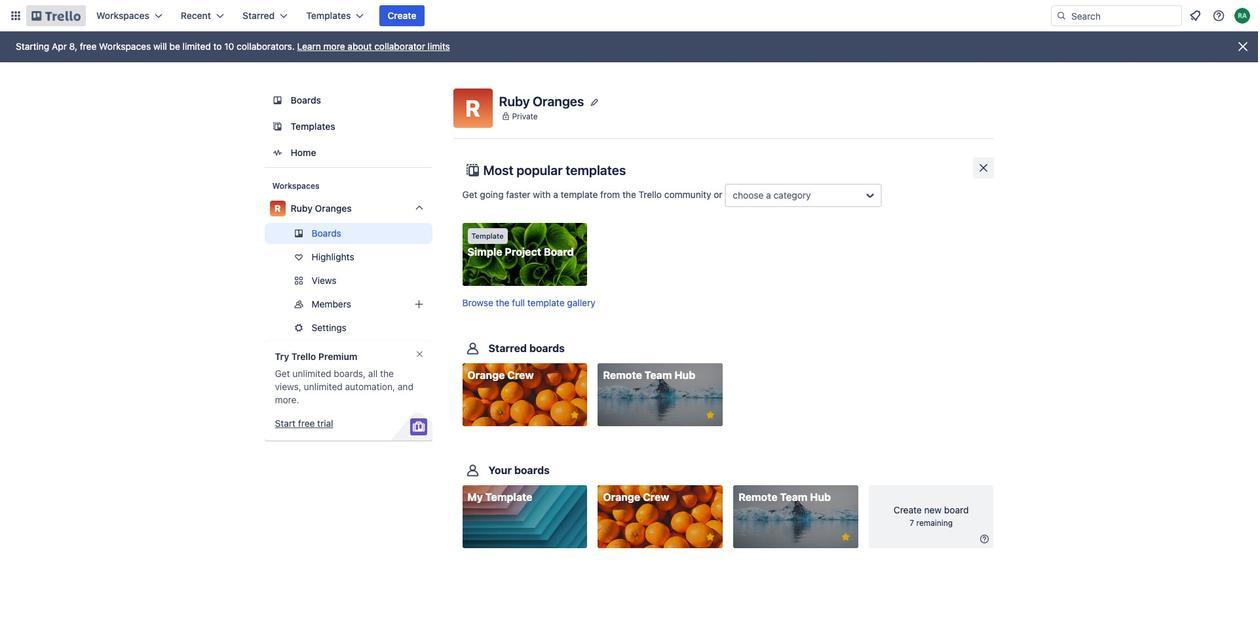Task type: vqa. For each thing, say whether or not it's contained in the screenshot.
Views on the left top
yes



Task type: locate. For each thing, give the bounding box(es) containing it.
0 vertical spatial templates
[[306, 10, 351, 21]]

1 horizontal spatial team
[[781, 491, 808, 503]]

members
[[312, 298, 351, 309]]

1 horizontal spatial r
[[466, 94, 481, 121]]

board
[[544, 246, 574, 258]]

starred up collaborators.
[[243, 10, 275, 21]]

unlimited down boards,
[[304, 381, 343, 392]]

1 vertical spatial workspaces
[[99, 41, 151, 52]]

1 vertical spatial free
[[298, 418, 315, 429]]

r
[[466, 94, 481, 121], [275, 203, 281, 214]]

1 horizontal spatial remote team hub link
[[734, 485, 859, 548]]

remote team hub
[[603, 369, 696, 381], [739, 491, 832, 503]]

template
[[561, 189, 598, 200], [528, 297, 565, 308]]

template up simple
[[472, 231, 504, 240]]

free inside button
[[298, 418, 315, 429]]

boards down browse the full template gallery link
[[530, 342, 565, 354]]

home link
[[265, 141, 432, 165]]

board image
[[270, 92, 286, 108]]

0 horizontal spatial crew
[[508, 369, 534, 381]]

trello right try
[[292, 351, 316, 362]]

0 vertical spatial ruby
[[499, 93, 530, 109]]

boards right board icon
[[291, 94, 321, 106]]

back to home image
[[31, 5, 81, 26]]

hub
[[675, 369, 696, 381], [810, 491, 832, 503]]

1 vertical spatial template
[[486, 491, 533, 503]]

1 vertical spatial starred
[[489, 342, 527, 354]]

0 vertical spatial oranges
[[533, 93, 584, 109]]

1 boards link from the top
[[265, 89, 432, 112]]

1 horizontal spatial ruby
[[499, 93, 530, 109]]

with
[[533, 189, 551, 200]]

create
[[388, 10, 417, 21], [894, 505, 922, 516]]

r button
[[453, 89, 493, 128]]

0 vertical spatial template
[[472, 231, 504, 240]]

0 horizontal spatial hub
[[675, 369, 696, 381]]

1 vertical spatial boards link
[[265, 223, 432, 244]]

the for try trello premium get unlimited boards, all the views, unlimited automation, and more.
[[380, 368, 394, 379]]

hub for click to unstar this board. it will be removed from your starred list. image associated with left remote team hub link
[[675, 369, 696, 381]]

1 vertical spatial orange crew link
[[598, 485, 723, 548]]

trello inside try trello premium get unlimited boards, all the views, unlimited automation, and more.
[[292, 351, 316, 362]]

highlights
[[312, 251, 355, 262]]

starred boards
[[489, 342, 565, 354]]

my template
[[468, 491, 533, 503]]

1 horizontal spatial hub
[[810, 491, 832, 503]]

1 vertical spatial template
[[528, 297, 565, 308]]

collaborator
[[375, 41, 425, 52]]

orange
[[468, 369, 505, 381], [603, 491, 641, 503]]

boards
[[530, 342, 565, 354], [515, 465, 550, 476]]

the right the all
[[380, 368, 394, 379]]

0 horizontal spatial ruby
[[291, 203, 313, 214]]

1 vertical spatial team
[[781, 491, 808, 503]]

1 vertical spatial orange
[[603, 491, 641, 503]]

1 vertical spatial boards
[[515, 465, 550, 476]]

starting apr 8, free workspaces will be limited to 10 collaborators. learn more about collaborator limits
[[16, 41, 450, 52]]

click to unstar this board. it will be removed from your starred list. image
[[569, 409, 581, 421], [705, 409, 717, 421], [705, 531, 717, 543], [840, 531, 852, 543]]

0 horizontal spatial get
[[275, 368, 290, 379]]

create for create new board 7 remaining
[[894, 505, 922, 516]]

the inside try trello premium get unlimited boards, all the views, unlimited automation, and more.
[[380, 368, 394, 379]]

Search field
[[1067, 6, 1182, 26]]

template
[[472, 231, 504, 240], [486, 491, 533, 503]]

1 horizontal spatial trello
[[639, 189, 662, 200]]

0 vertical spatial ruby oranges
[[499, 93, 584, 109]]

orange crew link
[[463, 363, 588, 426], [598, 485, 723, 548]]

starred for starred
[[243, 10, 275, 21]]

0 vertical spatial trello
[[639, 189, 662, 200]]

get going faster with a template from the trello community or
[[463, 189, 725, 200]]

remote
[[603, 369, 642, 381], [739, 491, 778, 503]]

more.
[[275, 394, 299, 405]]

1 vertical spatial oranges
[[315, 203, 352, 214]]

1 horizontal spatial get
[[463, 189, 478, 200]]

boards link up templates link
[[265, 89, 432, 112]]

create inside button
[[388, 10, 417, 21]]

0 horizontal spatial remote
[[603, 369, 642, 381]]

search image
[[1057, 10, 1067, 21]]

create up 7
[[894, 505, 922, 516]]

template board image
[[270, 119, 286, 134]]

starred inside dropdown button
[[243, 10, 275, 21]]

and
[[398, 381, 414, 392]]

free left trial
[[298, 418, 315, 429]]

oranges up highlights
[[315, 203, 352, 214]]

1 vertical spatial the
[[496, 297, 510, 308]]

8,
[[69, 41, 77, 52]]

ruby oranges up private
[[499, 93, 584, 109]]

0 horizontal spatial free
[[80, 41, 97, 52]]

boards for 2nd boards link from the bottom
[[291, 94, 321, 106]]

0 horizontal spatial ruby oranges
[[291, 203, 352, 214]]

0 horizontal spatial trello
[[292, 351, 316, 362]]

1 horizontal spatial orange
[[603, 491, 641, 503]]

home image
[[270, 145, 286, 161]]

1 vertical spatial create
[[894, 505, 922, 516]]

starred down full
[[489, 342, 527, 354]]

0 vertical spatial remote
[[603, 369, 642, 381]]

template down templates
[[561, 189, 598, 200]]

1 vertical spatial trello
[[292, 351, 316, 362]]

0 horizontal spatial r
[[275, 203, 281, 214]]

the left full
[[496, 297, 510, 308]]

more
[[324, 41, 345, 52]]

template simple project board
[[468, 231, 574, 258]]

workspaces inside popup button
[[96, 10, 149, 21]]

create for create
[[388, 10, 417, 21]]

get inside try trello premium get unlimited boards, all the views, unlimited automation, and more.
[[275, 368, 290, 379]]

templates
[[566, 163, 626, 178]]

ruby up private
[[499, 93, 530, 109]]

create button
[[380, 5, 425, 26]]

0 horizontal spatial orange crew link
[[463, 363, 588, 426]]

templates up 'home'
[[291, 121, 335, 132]]

template inside 'template simple project board'
[[472, 231, 504, 240]]

1 horizontal spatial orange crew
[[603, 491, 670, 503]]

1 vertical spatial remote team hub
[[739, 491, 832, 503]]

0 vertical spatial r
[[466, 94, 481, 121]]

trello left community
[[639, 189, 662, 200]]

ruby oranges
[[499, 93, 584, 109], [291, 203, 352, 214]]

1 horizontal spatial create
[[894, 505, 922, 516]]

limited
[[183, 41, 211, 52]]

click to unstar this board. it will be removed from your starred list. image for orange crew link to the top
[[569, 409, 581, 421]]

be
[[170, 41, 180, 52]]

get left going
[[463, 189, 478, 200]]

create up collaborator
[[388, 10, 417, 21]]

or
[[714, 189, 723, 200]]

oranges up private
[[533, 93, 584, 109]]

board
[[945, 505, 969, 516]]

crew
[[508, 369, 534, 381], [643, 491, 670, 503]]

1 horizontal spatial free
[[298, 418, 315, 429]]

the
[[623, 189, 637, 200], [496, 297, 510, 308], [380, 368, 394, 379]]

my
[[468, 491, 483, 503]]

template inside 'link'
[[486, 491, 533, 503]]

template right full
[[528, 297, 565, 308]]

r inside r button
[[466, 94, 481, 121]]

0 vertical spatial workspaces
[[96, 10, 149, 21]]

0 horizontal spatial create
[[388, 10, 417, 21]]

templates inside dropdown button
[[306, 10, 351, 21]]

0 vertical spatial boards
[[530, 342, 565, 354]]

start free trial
[[275, 418, 333, 429]]

apr
[[52, 41, 67, 52]]

0 vertical spatial create
[[388, 10, 417, 21]]

open information menu image
[[1213, 9, 1226, 22]]

workspaces
[[96, 10, 149, 21], [99, 41, 151, 52], [272, 181, 320, 191]]

1 vertical spatial hub
[[810, 491, 832, 503]]

unlimited up views,
[[293, 368, 332, 379]]

0 vertical spatial boards
[[291, 94, 321, 106]]

ruby down 'home'
[[291, 203, 313, 214]]

0 horizontal spatial remote team hub
[[603, 369, 696, 381]]

a right choose on the right top
[[767, 189, 772, 201]]

a
[[554, 189, 559, 200], [767, 189, 772, 201]]

0 vertical spatial the
[[623, 189, 637, 200]]

0 vertical spatial orange crew
[[468, 369, 534, 381]]

get
[[463, 189, 478, 200], [275, 368, 290, 379]]

2 vertical spatial workspaces
[[272, 181, 320, 191]]

get up views,
[[275, 368, 290, 379]]

starred
[[243, 10, 275, 21], [489, 342, 527, 354]]

ruby
[[499, 93, 530, 109], [291, 203, 313, 214]]

unlimited
[[293, 368, 332, 379], [304, 381, 343, 392]]

0 vertical spatial boards link
[[265, 89, 432, 112]]

0 notifications image
[[1188, 8, 1204, 24]]

boards right your
[[515, 465, 550, 476]]

r down home image
[[275, 203, 281, 214]]

learn more about collaborator limits link
[[297, 41, 450, 52]]

1 horizontal spatial crew
[[643, 491, 670, 503]]

boards link up highlights link
[[265, 223, 432, 244]]

0 vertical spatial hub
[[675, 369, 696, 381]]

the for get going faster with a template from the trello community or
[[623, 189, 637, 200]]

10
[[224, 41, 234, 52]]

limits
[[428, 41, 450, 52]]

free
[[80, 41, 97, 52], [298, 418, 315, 429]]

free right 8,
[[80, 41, 97, 52]]

try trello premium get unlimited boards, all the views, unlimited automation, and more.
[[275, 351, 414, 405]]

0 vertical spatial starred
[[243, 10, 275, 21]]

2 vertical spatial the
[[380, 368, 394, 379]]

0 horizontal spatial a
[[554, 189, 559, 200]]

0 vertical spatial remote team hub link
[[598, 363, 723, 426]]

the right from
[[623, 189, 637, 200]]

all
[[368, 368, 378, 379]]

gallery
[[567, 297, 596, 308]]

1 horizontal spatial remote
[[739, 491, 778, 503]]

r left private
[[466, 94, 481, 121]]

ruby anderson (rubyanderson7) image
[[1235, 8, 1251, 24]]

templates up more at the top of the page
[[306, 10, 351, 21]]

2 horizontal spatial the
[[623, 189, 637, 200]]

team
[[645, 369, 672, 381], [781, 491, 808, 503]]

oranges
[[533, 93, 584, 109], [315, 203, 352, 214]]

create inside create new board 7 remaining
[[894, 505, 922, 516]]

0 vertical spatial orange
[[468, 369, 505, 381]]

0 horizontal spatial the
[[380, 368, 394, 379]]

1 horizontal spatial a
[[767, 189, 772, 201]]

1 vertical spatial get
[[275, 368, 290, 379]]

ruby oranges up highlights
[[291, 203, 352, 214]]

0 horizontal spatial starred
[[243, 10, 275, 21]]

boards up highlights
[[312, 228, 342, 239]]

0 horizontal spatial team
[[645, 369, 672, 381]]

orange crew
[[468, 369, 534, 381], [603, 491, 670, 503]]

1 vertical spatial unlimited
[[304, 381, 343, 392]]

trello
[[639, 189, 662, 200], [292, 351, 316, 362]]

a right "with"
[[554, 189, 559, 200]]

1 horizontal spatial starred
[[489, 342, 527, 354]]

boards link
[[265, 89, 432, 112], [265, 223, 432, 244]]

click to unstar this board. it will be removed from your starred list. image for left remote team hub link
[[705, 409, 717, 421]]

templates
[[306, 10, 351, 21], [291, 121, 335, 132]]

1 vertical spatial boards
[[312, 228, 342, 239]]

1 horizontal spatial orange crew link
[[598, 485, 723, 548]]

your boards
[[489, 465, 550, 476]]

template down your
[[486, 491, 533, 503]]

1 vertical spatial r
[[275, 203, 281, 214]]

trial
[[317, 418, 333, 429]]

boards for second boards link
[[312, 228, 342, 239]]

1 horizontal spatial the
[[496, 297, 510, 308]]

0 vertical spatial remote team hub
[[603, 369, 696, 381]]



Task type: describe. For each thing, give the bounding box(es) containing it.
1 vertical spatial crew
[[643, 491, 670, 503]]

0 vertical spatial orange crew link
[[463, 363, 588, 426]]

0 vertical spatial get
[[463, 189, 478, 200]]

will
[[153, 41, 167, 52]]

starred for starred boards
[[489, 342, 527, 354]]

click to unstar this board. it will be removed from your starred list. image for rightmost orange crew link
[[705, 531, 717, 543]]

views link
[[265, 270, 432, 291]]

start
[[275, 418, 296, 429]]

private
[[512, 111, 538, 121]]

1 vertical spatial remote
[[739, 491, 778, 503]]

recent button
[[173, 5, 232, 26]]

browse
[[463, 297, 494, 308]]

hub for click to unstar this board. it will be removed from your starred list. image corresponding to bottom remote team hub link
[[810, 491, 832, 503]]

choose a category
[[733, 189, 812, 201]]

primary element
[[0, 0, 1259, 31]]

1 vertical spatial orange crew
[[603, 491, 670, 503]]

settings
[[312, 322, 347, 333]]

simple
[[468, 246, 503, 258]]

to
[[213, 41, 222, 52]]

your
[[489, 465, 512, 476]]

recent
[[181, 10, 211, 21]]

1 vertical spatial remote team hub link
[[734, 485, 859, 548]]

going
[[480, 189, 504, 200]]

0 vertical spatial crew
[[508, 369, 534, 381]]

try
[[275, 351, 289, 362]]

learn
[[297, 41, 321, 52]]

starred button
[[235, 5, 296, 26]]

browse the full template gallery
[[463, 297, 596, 308]]

views,
[[275, 381, 301, 392]]

boards for starred boards
[[530, 342, 565, 354]]

settings link
[[265, 317, 432, 338]]

collaborators.
[[237, 41, 295, 52]]

0 vertical spatial template
[[561, 189, 598, 200]]

full
[[512, 297, 525, 308]]

boards,
[[334, 368, 366, 379]]

1 vertical spatial ruby oranges
[[291, 203, 352, 214]]

0 horizontal spatial remote team hub link
[[598, 363, 723, 426]]

add image
[[411, 296, 427, 312]]

boards for your boards
[[515, 465, 550, 476]]

7
[[910, 518, 915, 528]]

create new board 7 remaining
[[894, 505, 969, 528]]

home
[[291, 147, 316, 158]]

1 horizontal spatial remote team hub
[[739, 491, 832, 503]]

faster
[[506, 189, 531, 200]]

browse the full template gallery link
[[463, 297, 596, 308]]

premium
[[318, 351, 358, 362]]

remaining
[[917, 518, 953, 528]]

0 vertical spatial team
[[645, 369, 672, 381]]

most
[[484, 163, 514, 178]]

0 horizontal spatial orange
[[468, 369, 505, 381]]

start free trial button
[[275, 417, 333, 430]]

sm image
[[979, 533, 992, 546]]

about
[[348, 41, 372, 52]]

0 vertical spatial unlimited
[[293, 368, 332, 379]]

0 horizontal spatial oranges
[[315, 203, 352, 214]]

templates link
[[265, 115, 432, 138]]

workspaces button
[[89, 5, 170, 26]]

1 horizontal spatial ruby oranges
[[499, 93, 584, 109]]

2 boards link from the top
[[265, 223, 432, 244]]

project
[[505, 246, 542, 258]]

category
[[774, 189, 812, 201]]

1 vertical spatial templates
[[291, 121, 335, 132]]

0 vertical spatial free
[[80, 41, 97, 52]]

from
[[601, 189, 620, 200]]

automation,
[[345, 381, 395, 392]]

community
[[665, 189, 712, 200]]

choose
[[733, 189, 764, 201]]

0 horizontal spatial orange crew
[[468, 369, 534, 381]]

click to unstar this board. it will be removed from your starred list. image for bottom remote team hub link
[[840, 531, 852, 543]]

views
[[312, 275, 337, 286]]

templates button
[[299, 5, 372, 26]]

members link
[[265, 294, 432, 315]]

1 horizontal spatial oranges
[[533, 93, 584, 109]]

my template link
[[463, 485, 588, 548]]

highlights link
[[265, 247, 432, 268]]

starting
[[16, 41, 49, 52]]

new
[[925, 505, 942, 516]]

1 vertical spatial ruby
[[291, 203, 313, 214]]

most popular templates
[[484, 163, 626, 178]]

popular
[[517, 163, 563, 178]]



